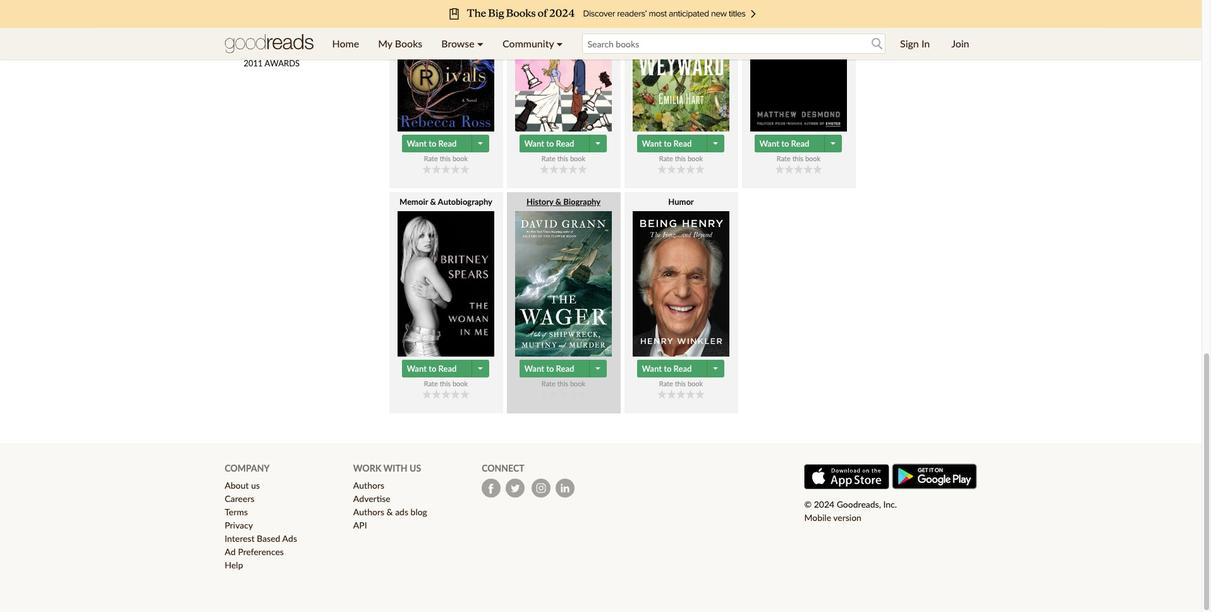 Task type: locate. For each thing, give the bounding box(es) containing it.
memoir & autobiography
[[400, 197, 493, 207]]

advertise
[[353, 493, 391, 504]]

0 vertical spatial authors
[[353, 480, 384, 491]]

humor
[[669, 197, 694, 207]]

& right history
[[556, 197, 562, 207]]

company
[[225, 463, 270, 474]]

join link
[[942, 28, 979, 59]]

authors advertise authors & ads blog api
[[353, 480, 427, 531]]

goodreads on linkedin image
[[556, 479, 575, 498]]

my books link
[[369, 28, 432, 59]]

community
[[503, 37, 554, 49]]

▾ right browse
[[477, 37, 484, 49]]

▾ inside community ▾ popup button
[[557, 37, 563, 49]]

▾ right 'community'
[[557, 37, 563, 49]]

1 vertical spatial us
[[251, 480, 260, 491]]

1 ▾ from the left
[[477, 37, 484, 49]]

work
[[353, 463, 381, 474]]

read
[[439, 139, 457, 149], [556, 139, 574, 149], [674, 139, 692, 149], [791, 139, 810, 149], [439, 364, 457, 374], [556, 364, 574, 374], [674, 364, 692, 374]]

the woman in me image
[[398, 211, 495, 357]]

sign
[[901, 37, 919, 49]]

want to read
[[407, 139, 457, 149], [525, 139, 574, 149], [642, 139, 692, 149], [760, 139, 810, 149], [407, 364, 457, 374], [525, 364, 574, 374], [642, 364, 692, 374]]

2 ▾ from the left
[[557, 37, 563, 49]]

join
[[952, 37, 970, 49]]

interest
[[225, 533, 255, 544]]

inc.
[[884, 499, 897, 510]]

with
[[384, 463, 408, 474]]

goodreads,
[[837, 499, 881, 510]]

autobiography
[[438, 197, 493, 207]]

browse ▾ button
[[432, 28, 493, 59]]

in
[[922, 37, 930, 49]]

2012
[[244, 42, 263, 52]]

menu
[[323, 28, 573, 59]]

to
[[429, 139, 437, 149], [547, 139, 554, 149], [664, 139, 672, 149], [782, 139, 790, 149], [429, 364, 437, 374], [547, 364, 554, 374], [664, 364, 672, 374]]

community ▾
[[503, 37, 563, 49]]

2 vertical spatial awards
[[265, 58, 300, 69]]

0 horizontal spatial us
[[251, 480, 260, 491]]

2024
[[814, 499, 835, 510]]

the wager: a tale of shipwreck, mutiny and murder image
[[515, 211, 612, 357]]

want
[[407, 139, 427, 149], [525, 139, 545, 149], [642, 139, 662, 149], [760, 139, 780, 149], [407, 364, 427, 374], [525, 364, 545, 374], [642, 364, 662, 374]]

0 horizontal spatial ▾
[[477, 37, 484, 49]]

Search for books to add to your shelves search field
[[582, 34, 886, 54]]

rate
[[424, 154, 438, 163], [542, 154, 556, 163], [659, 154, 673, 163], [777, 154, 791, 163], [424, 379, 438, 388], [542, 379, 556, 388], [659, 379, 673, 388]]

want to read button
[[402, 135, 473, 152], [520, 135, 591, 152], [637, 135, 709, 152], [755, 135, 826, 152], [402, 360, 473, 378], [520, 360, 591, 378], [637, 360, 709, 378]]

rate this book
[[424, 154, 468, 163], [542, 154, 586, 163], [659, 154, 703, 163], [777, 154, 821, 163], [424, 379, 468, 388], [542, 379, 586, 388], [659, 379, 703, 388]]

ad preferences link
[[225, 547, 284, 557]]

help
[[225, 560, 243, 571]]

ads
[[282, 533, 297, 544]]

browse ▾
[[442, 37, 484, 49]]

sign in link
[[891, 28, 940, 59]]

terms link
[[225, 507, 248, 517]]

1 horizontal spatial &
[[430, 197, 436, 207]]

0 horizontal spatial &
[[387, 507, 393, 517]]

goodreads on facebook image
[[482, 479, 501, 498]]

based
[[257, 533, 280, 544]]

about us careers terms privacy interest based ads ad preferences help
[[225, 480, 297, 571]]

authors
[[353, 480, 384, 491], [353, 507, 384, 517]]

2012 awards link
[[244, 41, 377, 53]]

& right memoir
[[430, 197, 436, 207]]

2011 awards link
[[244, 58, 377, 69]]

awards right 2011
[[265, 58, 300, 69]]

1 vertical spatial awards
[[265, 42, 300, 52]]

awards
[[265, 26, 300, 36], [265, 42, 300, 52], [265, 58, 300, 69]]

careers
[[225, 493, 255, 504]]

goodreads on twitter image
[[506, 479, 525, 498]]

1 horizontal spatial ▾
[[557, 37, 563, 49]]

version
[[834, 512, 862, 523]]

goodreads on instagram image
[[532, 479, 551, 498]]

connect
[[482, 463, 525, 474]]

sign in
[[901, 37, 930, 49]]

terms
[[225, 507, 248, 517]]

book
[[453, 154, 468, 163], [570, 154, 586, 163], [688, 154, 703, 163], [806, 154, 821, 163], [453, 379, 468, 388], [570, 379, 586, 388], [688, 379, 703, 388]]

humor link
[[624, 196, 738, 357]]

1 vertical spatial authors
[[353, 507, 384, 517]]

us right about
[[251, 480, 260, 491]]

0 vertical spatial us
[[410, 463, 421, 474]]

us inside about us careers terms privacy interest based ads ad preferences help
[[251, 480, 260, 491]]

about us link
[[225, 480, 260, 491]]

&
[[430, 197, 436, 207], [556, 197, 562, 207], [387, 507, 393, 517]]

the most anticipated books of 2024 image
[[95, 0, 1107, 28]]

▾
[[477, 37, 484, 49], [557, 37, 563, 49]]

0 vertical spatial awards
[[265, 26, 300, 36]]

awards right 2012 at the top left of the page
[[265, 42, 300, 52]]

authors down the advertise link
[[353, 507, 384, 517]]

us
[[410, 463, 421, 474], [251, 480, 260, 491]]

this
[[440, 154, 451, 163], [558, 154, 569, 163], [675, 154, 686, 163], [793, 154, 804, 163], [440, 379, 451, 388], [558, 379, 569, 388], [675, 379, 686, 388]]

history & biography link
[[507, 196, 621, 357]]

awards right '2013'
[[265, 26, 300, 36]]

ad
[[225, 547, 236, 557]]

interest based ads link
[[225, 533, 297, 544]]

▾ for browse ▾
[[477, 37, 484, 49]]

2 horizontal spatial &
[[556, 197, 562, 207]]

& left ads
[[387, 507, 393, 517]]

2013
[[244, 26, 263, 36]]

memoir
[[400, 197, 428, 207]]

us right "with" on the left bottom of the page
[[410, 463, 421, 474]]

▾ inside browse ▾ popup button
[[477, 37, 484, 49]]

authors up the advertise link
[[353, 480, 384, 491]]

authors link
[[353, 480, 384, 491]]



Task type: describe. For each thing, give the bounding box(es) containing it.
menu containing home
[[323, 28, 573, 59]]

divine rivals (letters of enchantment, #1) image
[[398, 0, 495, 132]]

advertise link
[[353, 493, 391, 504]]

©
[[805, 499, 812, 510]]

biography
[[564, 197, 601, 207]]

ads
[[395, 507, 409, 517]]

about
[[225, 480, 249, 491]]

api
[[353, 520, 367, 531]]

history & biography
[[527, 197, 601, 207]]

© 2024 goodreads, inc. mobile version
[[805, 499, 897, 523]]

being henry: the fonz . . . and beyond image
[[633, 211, 730, 357]]

books
[[395, 37, 423, 49]]

privacy
[[225, 520, 253, 531]]

1 awards from the top
[[265, 26, 300, 36]]

2011
[[244, 58, 263, 69]]

my
[[378, 37, 393, 49]]

mobile
[[805, 512, 832, 523]]

weyward image
[[633, 0, 730, 132]]

download app for ios image
[[805, 464, 890, 490]]

& for biography
[[556, 197, 562, 207]]

check & mate image
[[515, 0, 612, 131]]

2 awards from the top
[[265, 42, 300, 52]]

careers link
[[225, 493, 255, 504]]

privacy link
[[225, 520, 253, 531]]

download app for android image
[[892, 464, 977, 490]]

my books
[[378, 37, 423, 49]]

help link
[[225, 560, 243, 571]]

2013 awards 2012 awards 2011 awards
[[244, 26, 300, 69]]

blog
[[411, 507, 427, 517]]

memoir & autobiography link
[[389, 196, 503, 357]]

1 authors from the top
[[353, 480, 384, 491]]

home
[[332, 37, 359, 49]]

history
[[527, 197, 554, 207]]

home link
[[323, 28, 369, 59]]

work with us
[[353, 463, 421, 474]]

▾ for community ▾
[[557, 37, 563, 49]]

preferences
[[238, 547, 284, 557]]

Search books text field
[[582, 34, 886, 54]]

1 horizontal spatial us
[[410, 463, 421, 474]]

& inside authors advertise authors & ads blog api
[[387, 507, 393, 517]]

& for autobiography
[[430, 197, 436, 207]]

api link
[[353, 520, 367, 531]]

poverty, by america image
[[751, 0, 847, 132]]

2 authors from the top
[[353, 507, 384, 517]]

2013 awards link
[[244, 25, 377, 36]]

3 awards from the top
[[265, 58, 300, 69]]

authors & ads blog link
[[353, 507, 427, 517]]

community ▾ button
[[493, 28, 573, 59]]

browse
[[442, 37, 475, 49]]

mobile version link
[[805, 512, 862, 523]]



Task type: vqa. For each thing, say whether or not it's contained in the screenshot.
Books
yes



